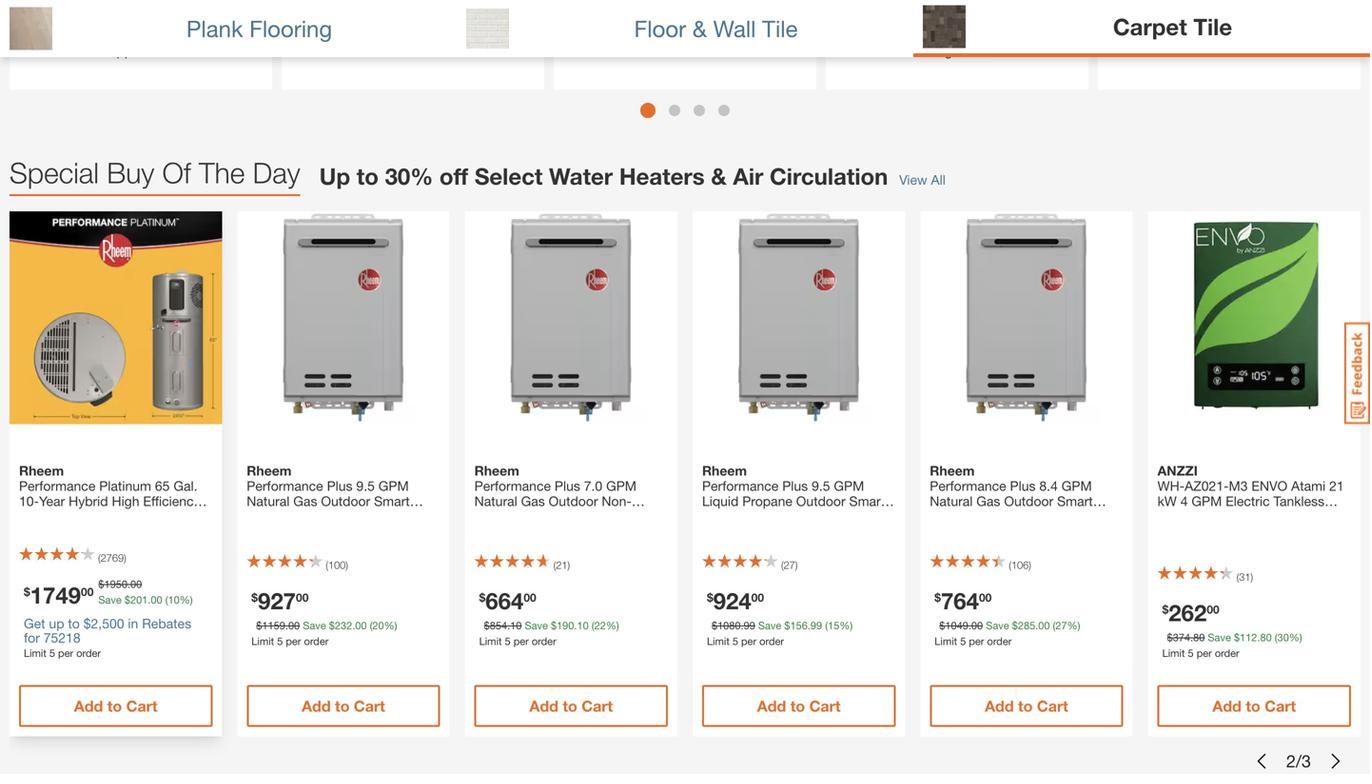 Task type: vqa. For each thing, say whether or not it's contained in the screenshot.


Task type: describe. For each thing, give the bounding box(es) containing it.
add to cart for 764
[[985, 697, 1069, 715]]

water for 927
[[302, 508, 336, 524]]

( inside $ 1749 00 $ 1950 . 00 save $ 201 . 00 ( 10 %) get up to $2,500 in  rebates for 75218 limit 5 per order
[[165, 593, 168, 606]]

to right up
[[357, 162, 379, 189]]

( inside '$ 374 . 80 save $ 112 . 80 ( 30 %) limit 5 per order'
[[1276, 631, 1278, 643]]

$ up get
[[24, 585, 30, 598]]

$ 374 . 80 save $ 112 . 80 ( 30 %) limit 5 per order
[[1163, 631, 1303, 659]]

$ down 924 on the right bottom of page
[[712, 619, 718, 632]]

rebates
[[142, 615, 191, 631]]

special buy of the day
[[10, 156, 301, 189]]

00 left 1950
[[81, 585, 94, 598]]

5 for 924
[[733, 635, 739, 647]]

to inside $ 1749 00 $ 1950 . 00 save $ 201 . 00 ( 10 %) get up to $2,500 in  rebates for 75218 limit 5 per order
[[68, 615, 80, 631]]

add for 924
[[758, 697, 787, 715]]

wh-
[[1158, 478, 1185, 493]]

$ 924 00
[[707, 587, 765, 614]]

00 right 1159 on the bottom of the page
[[288, 619, 300, 632]]

$2,500
[[84, 615, 124, 631]]

floor & wall tile button
[[457, 0, 914, 57]]

plank flooring
[[186, 15, 332, 42]]

m3
[[1230, 478, 1249, 493]]

liquid
[[703, 493, 739, 509]]

plank flooring button
[[0, 0, 457, 57]]

rheem for 927
[[247, 463, 292, 478]]

carpet tile button
[[914, 0, 1371, 57]]

plus for 924
[[783, 478, 808, 493]]

& for blinds
[[641, 43, 649, 59]]

up to 30% off select water heaters & air circulation
[[320, 162, 889, 189]]

9.5 for 927
[[356, 478, 375, 493]]

for
[[24, 630, 40, 645]]

) for 927
[[346, 559, 348, 571]]

off
[[440, 162, 469, 189]]

air
[[733, 162, 764, 189]]

order for 764
[[988, 635, 1012, 647]]

rheem performance plus 9.5 gpm natural gas outdoor smart tankless water heater
[[247, 463, 410, 524]]

up
[[320, 162, 350, 189]]

$ 1159 . 00 save $ 232 . 00 ( 20 %) limit 5 per order
[[252, 619, 397, 647]]

262
[[1169, 599, 1208, 626]]

az021-
[[1185, 478, 1230, 493]]

wall
[[714, 15, 756, 42]]

outdoor for 924
[[797, 493, 846, 509]]

8 / 16 group
[[237, 211, 450, 736]]

2
[[1287, 751, 1297, 771]]

building materials
[[905, 43, 1011, 59]]

00 inside $ 924 00
[[752, 591, 765, 604]]

15
[[828, 619, 840, 632]]

) for 764
[[1029, 559, 1032, 571]]

30
[[1278, 631, 1290, 643]]

view all
[[900, 172, 946, 188]]

tankless inside anzzi wh-az021-m3 envo atami 21 kw 4 gpm electric tankless water heater
[[1274, 493, 1325, 509]]

save for 764
[[987, 619, 1010, 632]]

outdoor for 764
[[1005, 493, 1054, 509]]

add for 1749
[[74, 697, 103, 715]]

100
[[328, 559, 346, 571]]

cart for 1749
[[126, 697, 158, 715]]

rheem inside '9 / 16' group
[[475, 463, 520, 478]]

add to cart button for 924
[[703, 685, 896, 727]]

( inside $ 1080 . 99 save $ 156 . 99 ( 15 %) limit 5 per order
[[826, 619, 828, 632]]

( inside $ 1049 . 00 save $ 285 . 00 ( 27 %) limit 5 per order
[[1053, 619, 1056, 632]]

( 2769 )
[[98, 552, 126, 564]]

$ down the 2769
[[98, 578, 104, 590]]

27 inside $ 1049 . 00 save $ 285 . 00 ( 27 %) limit 5 per order
[[1056, 619, 1068, 632]]

per for 927
[[286, 635, 301, 647]]

add to cart for 664
[[530, 697, 613, 715]]

decor & furniture image
[[1127, 0, 1237, 36]]

gas for 764
[[977, 493, 1001, 509]]

$ 927 00
[[252, 587, 309, 614]]

$ down 262
[[1168, 631, 1174, 643]]

wh-az021-m3 envo atami 21 kw 4 gpm electric tankless water heater image
[[1149, 211, 1361, 424]]

2769
[[101, 552, 124, 564]]

up
[[49, 615, 64, 631]]

31
[[1240, 571, 1251, 583]]

190
[[557, 619, 574, 632]]

201
[[130, 593, 148, 606]]

per for 764
[[970, 635, 985, 647]]

10 inside $ 1749 00 $ 1950 . 00 save $ 201 . 00 ( 10 %) get up to $2,500 in  rebates for 75218 limit 5 per order
[[168, 593, 180, 606]]

1749
[[30, 581, 81, 608]]

water inside anzzi wh-az021-m3 envo atami 21 kw 4 gpm electric tankless water heater
[[1158, 508, 1193, 524]]

previous slide image
[[1255, 753, 1270, 769]]

2 / 18 group
[[282, 0, 545, 89]]

2 80 from the left
[[1261, 631, 1273, 643]]

tankless for 924
[[703, 508, 754, 524]]

carpet
[[1114, 13, 1188, 40]]

save for 664
[[525, 619, 548, 632]]

00 inside $ 664 00
[[524, 591, 537, 604]]

outdoor for 927
[[321, 493, 371, 509]]

to for 1749
[[107, 697, 122, 715]]

heater for 924
[[796, 508, 836, 524]]

5 / 18 group
[[1099, 0, 1361, 89]]

$ inside the $ 927 00
[[252, 591, 258, 604]]

to for 927
[[335, 697, 350, 715]]

add to cart button for 1749
[[19, 685, 213, 727]]

per inside $ 1749 00 $ 1950 . 00 save $ 201 . 00 ( 10 %) get up to $2,500 in  rebates for 75218 limit 5 per order
[[58, 647, 73, 659]]

1080
[[718, 619, 741, 632]]

smart for 924
[[850, 493, 886, 509]]

( 106 )
[[1009, 559, 1032, 571]]

next slide image
[[1329, 753, 1344, 769]]

appliances
[[108, 43, 174, 59]]

anzzi
[[1158, 463, 1198, 478]]

$ 1749 00 $ 1950 . 00 save $ 201 . 00 ( 10 %) get up to $2,500 in  rebates for 75218 limit 5 per order
[[24, 578, 193, 659]]

( inside $ 1159 . 00 save $ 232 . 00 ( 20 %) limit 5 per order
[[370, 619, 373, 632]]

plank flooring image
[[10, 7, 52, 50]]

5 for 262
[[1189, 647, 1194, 659]]

feedback link image
[[1345, 322, 1371, 425]]

112
[[1241, 631, 1258, 643]]

00 right 201
[[151, 593, 162, 606]]

order for 924
[[760, 635, 785, 647]]

save inside $ 1749 00 $ 1950 . 00 save $ 201 . 00 ( 10 %) get up to $2,500 in  rebates for 75218 limit 5 per order
[[98, 593, 122, 606]]

$ 664 00
[[479, 587, 537, 614]]

limit for 927
[[252, 635, 274, 647]]

building materials link
[[855, 0, 1061, 61]]

performance for 924
[[703, 478, 779, 493]]

tankless for 764
[[930, 508, 982, 524]]

$ down 1950
[[125, 593, 130, 606]]

order inside $ 1749 00 $ 1950 . 00 save $ 201 . 00 ( 10 %) get up to $2,500 in  rebates for 75218 limit 5 per order
[[76, 647, 101, 659]]

20
[[373, 619, 384, 632]]

00 left 20
[[355, 619, 367, 632]]

%) inside $ 1749 00 $ 1950 . 00 save $ 201 . 00 ( 10 %) get up to $2,500 in  rebates for 75218 limit 5 per order
[[180, 593, 193, 606]]

special
[[10, 156, 99, 189]]

day
[[253, 156, 301, 189]]

water for 764
[[985, 508, 1020, 524]]

blinds & window treatments
[[600, 43, 771, 59]]

view all link
[[895, 172, 946, 188]]

1049
[[946, 619, 969, 632]]

00 inside the $ 927 00
[[296, 591, 309, 604]]

cart for 764
[[1038, 697, 1069, 715]]

285
[[1019, 619, 1036, 632]]

( 27 )
[[782, 559, 798, 571]]

floor & wall tile
[[635, 15, 798, 42]]

select
[[475, 162, 543, 189]]

get
[[24, 615, 45, 631]]

3 / 18 group
[[554, 0, 817, 89]]

propane
[[743, 493, 793, 509]]

156
[[791, 619, 808, 632]]

cart for 664
[[582, 697, 613, 715]]

kw
[[1158, 493, 1178, 509]]

to for 764
[[1019, 697, 1033, 715]]

envo
[[1252, 478, 1288, 493]]

27 inside the 10 / 16 'group'
[[784, 559, 796, 571]]

building
[[905, 43, 953, 59]]

limit inside $ 1749 00 $ 1950 . 00 save $ 201 . 00 ( 10 %) get up to $2,500 in  rebates for 75218 limit 5 per order
[[24, 647, 46, 659]]

00 right the 1049
[[972, 619, 984, 632]]

add to cart for 262
[[1213, 697, 1297, 715]]

$ left "30"
[[1235, 631, 1241, 643]]

view
[[900, 172, 928, 188]]

smart for 764
[[1058, 493, 1094, 509]]

limit for 924
[[707, 635, 730, 647]]

flooring
[[249, 15, 332, 42]]

$ left '15'
[[785, 619, 791, 632]]

rheem inside 7 / 16 group
[[19, 463, 64, 478]]

1 99 from the left
[[744, 619, 756, 632]]

get up to $2,500 in  rebates for 75218 button
[[24, 615, 191, 645]]

blinds
[[600, 43, 637, 59]]

$ inside $ 924 00
[[707, 591, 714, 604]]

00 inside $ 764 00
[[980, 591, 992, 604]]

$ 262 00
[[1163, 599, 1220, 626]]

heater inside anzzi wh-az021-m3 envo atami 21 kw 4 gpm electric tankless water heater
[[1197, 508, 1237, 524]]

of
[[162, 156, 191, 189]]

75218
[[44, 630, 81, 645]]

save for 927
[[303, 619, 326, 632]]

bath
[[368, 43, 396, 59]]

( 21 )
[[554, 559, 570, 571]]

gpm for 924
[[834, 478, 865, 493]]

rheem link for 1749
[[19, 463, 213, 509]]

limit for 262
[[1163, 647, 1186, 659]]

1 / 18 group
[[10, 0, 272, 89]]

appliances image
[[38, 0, 148, 36]]

floor
[[635, 15, 687, 42]]

11 / 16 group
[[921, 211, 1134, 736]]

performance plus 9.5 gpm liquid propane outdoor smart tankless water heater image
[[693, 211, 906, 424]]



Task type: locate. For each thing, give the bounding box(es) containing it.
save for 924
[[759, 619, 782, 632]]

1 natural from the left
[[247, 493, 290, 509]]

heater inside rheem performance plus 8.4 gpm natural gas outdoor smart tankless water heater
[[1024, 508, 1063, 524]]

save inside $ 1049 . 00 save $ 285 . 00 ( 27 %) limit 5 per order
[[987, 619, 1010, 632]]

order
[[304, 635, 329, 647], [532, 635, 557, 647], [760, 635, 785, 647], [988, 635, 1012, 647], [76, 647, 101, 659], [1216, 647, 1240, 659]]

3 cart from the left
[[582, 697, 613, 715]]

& for floor
[[693, 15, 707, 42]]

add for 764
[[985, 697, 1015, 715]]

add inside the 10 / 16 'group'
[[758, 697, 787, 715]]

4 add to cart from the left
[[758, 697, 841, 715]]

to inside 12 / 16 group
[[1247, 697, 1261, 715]]

add down $ 1049 . 00 save $ 285 . 00 ( 27 %) limit 5 per order
[[985, 697, 1015, 715]]

all
[[932, 172, 946, 188]]

to down $ 1159 . 00 save $ 232 . 00 ( 20 %) limit 5 per order
[[335, 697, 350, 715]]

performance inside rheem performance plus 9.5 gpm liquid propane outdoor smart tankless water heater
[[703, 478, 779, 493]]

add to cart button for 664
[[475, 685, 668, 727]]

5 down 1080
[[733, 635, 739, 647]]

2 smart from the left
[[850, 493, 886, 509]]

add to cart inside 12 / 16 group
[[1213, 697, 1297, 715]]

limit inside $ 1049 . 00 save $ 285 . 00 ( 27 %) limit 5 per order
[[935, 635, 958, 647]]

$ right the 1049
[[1013, 619, 1019, 632]]

plus left the 8.4
[[1011, 478, 1036, 493]]

1 80 from the left
[[1194, 631, 1206, 643]]

22
[[595, 619, 606, 632]]

bath & faucets
[[368, 43, 459, 59]]

5 inside $ 1049 . 00 save $ 285 . 00 ( 27 %) limit 5 per order
[[961, 635, 967, 647]]

to down get up to $2,500 in  rebates for 75218 button
[[107, 697, 122, 715]]

%) inside '$ 374 . 80 save $ 112 . 80 ( 30 %) limit 5 per order'
[[1290, 631, 1303, 643]]

water up ( 100 )
[[302, 508, 336, 524]]

%)
[[180, 593, 193, 606], [384, 619, 397, 632], [606, 619, 620, 632], [840, 619, 853, 632], [1068, 619, 1081, 632], [1290, 631, 1303, 643]]

%) right 112 on the right bottom of the page
[[1290, 631, 1303, 643]]

$ up $ 854 . 10 save $ 190 . 10 ( 22 %) limit 5 per order
[[479, 591, 486, 604]]

) for 924
[[796, 559, 798, 571]]

add to cart inside '9 / 16' group
[[530, 697, 613, 715]]

blinds & window treatments image
[[583, 0, 692, 36]]

add for 262
[[1213, 697, 1242, 715]]

per inside $ 1159 . 00 save $ 232 . 00 ( 20 %) limit 5 per order
[[286, 635, 301, 647]]

per down the $ 927 00 on the left bottom of page
[[286, 635, 301, 647]]

0 horizontal spatial 9.5
[[356, 478, 375, 493]]

) for 1749
[[124, 552, 126, 564]]

add to cart button for 262
[[1158, 685, 1352, 727]]

gpm inside rheem performance plus 8.4 gpm natural gas outdoor smart tankless water heater
[[1062, 478, 1093, 493]]

854
[[490, 619, 508, 632]]

4 add to cart button from the left
[[703, 685, 896, 727]]

cart up the 2 at bottom right
[[1265, 697, 1297, 715]]

$ down 927
[[256, 619, 262, 632]]

the
[[199, 156, 245, 189]]

add to cart button inside '9 / 16' group
[[475, 685, 668, 727]]

add to cart inside 7 / 16 group
[[74, 697, 158, 715]]

0 horizontal spatial 10
[[168, 593, 180, 606]]

1 outdoor from the left
[[321, 493, 371, 509]]

& right the decor
[[1217, 43, 1226, 59]]

blinds & window treatments link
[[583, 0, 788, 61]]

3 performance from the left
[[930, 478, 1007, 493]]

rheem for 764
[[930, 463, 975, 478]]

1 plus from the left
[[327, 478, 353, 493]]

tankless
[[1274, 493, 1325, 509], [247, 508, 298, 524], [703, 508, 754, 524], [930, 508, 982, 524]]

7 / 16 group
[[9, 211, 222, 736]]

& left air
[[711, 162, 727, 189]]

natural inside rheem performance plus 8.4 gpm natural gas outdoor smart tankless water heater
[[930, 493, 973, 509]]

plus for 764
[[1011, 478, 1036, 493]]

order down the $ 927 00 on the left bottom of page
[[304, 635, 329, 647]]

order inside $ 1080 . 99 save $ 156 . 99 ( 15 %) limit 5 per order
[[760, 635, 785, 647]]

21 right atami
[[1330, 478, 1345, 493]]

water right select
[[549, 162, 613, 189]]

add inside 12 / 16 group
[[1213, 697, 1242, 715]]

10 right 854
[[510, 619, 522, 632]]

add to cart for 924
[[758, 697, 841, 715]]

0 horizontal spatial tile
[[763, 15, 798, 42]]

1 heater from the left
[[340, 508, 380, 524]]

3 rheem from the left
[[475, 463, 520, 478]]

10 / 16 group
[[693, 211, 906, 736]]

performance
[[247, 478, 323, 493], [703, 478, 779, 493], [930, 478, 1007, 493]]

10 left 22
[[577, 619, 589, 632]]

rheem for 924
[[703, 463, 747, 478]]

00 up 201
[[130, 578, 142, 590]]

0 horizontal spatial plus
[[327, 478, 353, 493]]

( 100 )
[[326, 559, 348, 571]]

order for 262
[[1216, 647, 1240, 659]]

1 rheem from the left
[[19, 463, 64, 478]]

add to cart for 1749
[[74, 697, 158, 715]]

21 inside '9 / 16' group
[[556, 559, 568, 571]]

27 up 156
[[784, 559, 796, 571]]

1 smart from the left
[[374, 493, 410, 509]]

bath & faucets image
[[310, 0, 420, 36]]

outdoor right propane at the bottom right
[[797, 493, 846, 509]]

per for 664
[[514, 635, 529, 647]]

1 horizontal spatial 99
[[811, 619, 823, 632]]

2 99 from the left
[[811, 619, 823, 632]]

add to cart button inside the 10 / 16 'group'
[[703, 685, 896, 727]]

2 horizontal spatial smart
[[1058, 493, 1094, 509]]

save left 156
[[759, 619, 782, 632]]

plus up 100
[[327, 478, 353, 493]]

to for 664
[[563, 697, 578, 715]]

save left the 232
[[303, 619, 326, 632]]

0 horizontal spatial 21
[[556, 559, 568, 571]]

0 horizontal spatial 27
[[784, 559, 796, 571]]

2 rheem from the left
[[247, 463, 292, 478]]

1 horizontal spatial gas
[[977, 493, 1001, 509]]

add to cart button down $ 854 . 10 save $ 190 . 10 ( 22 %) limit 5 per order
[[475, 685, 668, 727]]

heater down az021-
[[1197, 508, 1237, 524]]

heater inside rheem performance plus 9.5 gpm natural gas outdoor smart tankless water heater
[[340, 508, 380, 524]]

outdoor inside rheem performance plus 9.5 gpm natural gas outdoor smart tankless water heater
[[321, 493, 371, 509]]

limit down 854
[[479, 635, 502, 647]]

add to cart button down $ 1049 . 00 save $ 285 . 00 ( 27 %) limit 5 per order
[[930, 685, 1124, 727]]

heater down the 8.4
[[1024, 508, 1063, 524]]

& right blinds
[[641, 43, 649, 59]]

add to cart down $ 1049 . 00 save $ 285 . 00 ( 27 %) limit 5 per order
[[985, 697, 1069, 715]]

performance for 927
[[247, 478, 323, 493]]

order down $ 764 00
[[988, 635, 1012, 647]]

natural for 764
[[930, 493, 973, 509]]

to inside the 10 / 16 'group'
[[791, 697, 806, 715]]

232
[[335, 619, 352, 632]]

$ left 20
[[329, 619, 335, 632]]

%) for 262
[[1290, 631, 1303, 643]]

5 cart from the left
[[1038, 697, 1069, 715]]

& for bath
[[399, 43, 408, 59]]

5 add from the left
[[985, 697, 1015, 715]]

3 add to cart button from the left
[[475, 685, 668, 727]]

add to cart button down $ 1080 . 99 save $ 156 . 99 ( 15 %) limit 5 per order
[[703, 685, 896, 727]]

2 outdoor from the left
[[797, 493, 846, 509]]

1 add from the left
[[74, 697, 103, 715]]

/
[[1297, 751, 1302, 771]]

performance for 764
[[930, 478, 1007, 493]]

natural inside rheem performance plus 9.5 gpm natural gas outdoor smart tankless water heater
[[247, 493, 290, 509]]

gas inside rheem performance plus 9.5 gpm natural gas outdoor smart tankless water heater
[[294, 493, 317, 509]]

00 up '$ 374 . 80 save $ 112 . 80 ( 30 %) limit 5 per order'
[[1208, 602, 1220, 616]]

9.5 for 924
[[812, 478, 831, 493]]

1 gas from the left
[[294, 493, 317, 509]]

1 horizontal spatial 21
[[1330, 478, 1345, 493]]

water inside rheem performance plus 8.4 gpm natural gas outdoor smart tankless water heater
[[985, 508, 1020, 524]]

heater for 764
[[1024, 508, 1063, 524]]

$ 1049 . 00 save $ 285 . 00 ( 27 %) limit 5 per order
[[935, 619, 1081, 647]]

per for 262
[[1197, 647, 1213, 659]]

%) for 664
[[606, 619, 620, 632]]

5 inside $ 1749 00 $ 1950 . 00 save $ 201 . 00 ( 10 %) get up to $2,500 in  rebates for 75218 limit 5 per order
[[49, 647, 55, 659]]

plus
[[327, 478, 353, 493], [783, 478, 808, 493], [1011, 478, 1036, 493]]

2 9.5 from the left
[[812, 478, 831, 493]]

limit inside $ 1159 . 00 save $ 232 . 00 ( 20 %) limit 5 per order
[[252, 635, 274, 647]]

$ up '$ 374 . 80 save $ 112 . 80 ( 30 %) limit 5 per order'
[[1163, 602, 1169, 616]]

performance plus 9.5 gpm natural gas outdoor smart tankless water heater image
[[237, 211, 450, 424]]

materials
[[957, 43, 1011, 59]]

374
[[1174, 631, 1191, 643]]

2 natural from the left
[[930, 493, 973, 509]]

limit down 374
[[1163, 647, 1186, 659]]

rheem inside rheem performance plus 9.5 gpm liquid propane outdoor smart tankless water heater
[[703, 463, 747, 478]]

to up previous slide "image"
[[1247, 697, 1261, 715]]

add inside '9 / 16' group
[[530, 697, 559, 715]]

1159
[[262, 619, 286, 632]]

5 for 927
[[277, 635, 283, 647]]

2 horizontal spatial 10
[[577, 619, 589, 632]]

water for 924
[[757, 508, 792, 524]]

2 plus from the left
[[783, 478, 808, 493]]

add inside '8 / 16' group
[[302, 697, 331, 715]]

1 rheem link from the left
[[19, 463, 213, 509]]

0 horizontal spatial rheem link
[[19, 463, 213, 509]]

12 / 16 group
[[1149, 211, 1361, 736]]

) inside 11 / 16 'group'
[[1029, 559, 1032, 571]]

water down the wh- on the right of the page
[[1158, 508, 1193, 524]]

%) for 924
[[840, 619, 853, 632]]

cart inside '9 / 16' group
[[582, 697, 613, 715]]

per down $ 764 00
[[970, 635, 985, 647]]

to right up at the left
[[68, 615, 80, 631]]

$ down 664
[[484, 619, 490, 632]]

4 heater from the left
[[1197, 508, 1237, 524]]

80 left "30"
[[1261, 631, 1273, 643]]

1 performance from the left
[[247, 478, 323, 493]]

tile
[[1194, 13, 1233, 40], [763, 15, 798, 42]]

2 performance from the left
[[703, 478, 779, 493]]

6 add to cart button from the left
[[1158, 685, 1352, 727]]

9.5 inside rheem performance plus 9.5 gpm liquid propane outdoor smart tankless water heater
[[812, 478, 831, 493]]

) up 156
[[796, 559, 798, 571]]

gas for 927
[[294, 493, 317, 509]]

1 cart from the left
[[126, 697, 158, 715]]

1 horizontal spatial 10
[[510, 619, 522, 632]]

cart for 262
[[1265, 697, 1297, 715]]

add to cart inside the 10 / 16 'group'
[[758, 697, 841, 715]]

2 horizontal spatial outdoor
[[1005, 493, 1054, 509]]

cart inside 7 / 16 group
[[126, 697, 158, 715]]

106
[[1012, 559, 1029, 571]]

plus for 927
[[327, 478, 353, 493]]

$ inside $ 764 00
[[935, 591, 942, 604]]

gpm for 764
[[1062, 478, 1093, 493]]

tankless for 927
[[247, 508, 298, 524]]

)
[[124, 552, 126, 564], [346, 559, 348, 571], [568, 559, 570, 571], [796, 559, 798, 571], [1029, 559, 1032, 571], [1251, 571, 1254, 583]]

1 horizontal spatial plus
[[783, 478, 808, 493]]

5 for 764
[[961, 635, 967, 647]]

1 horizontal spatial tile
[[1194, 13, 1233, 40]]

gpm inside anzzi wh-az021-m3 envo atami 21 kw 4 gpm electric tankless water heater
[[1192, 493, 1223, 509]]

add down the 75218
[[74, 697, 103, 715]]

to inside '9 / 16' group
[[563, 697, 578, 715]]

4 rheem from the left
[[703, 463, 747, 478]]

1 horizontal spatial outdoor
[[797, 493, 846, 509]]

5 rheem from the left
[[930, 463, 975, 478]]

00 inside $ 262 00
[[1208, 602, 1220, 616]]

per inside $ 1080 . 99 save $ 156 . 99 ( 15 %) limit 5 per order
[[742, 635, 757, 647]]

add to cart inside '8 / 16' group
[[302, 697, 385, 715]]

1 9.5 from the left
[[356, 478, 375, 493]]

per inside $ 854 . 10 save $ 190 . 10 ( 22 %) limit 5 per order
[[514, 635, 529, 647]]

2 add from the left
[[302, 697, 331, 715]]

1 horizontal spatial rheem link
[[475, 463, 668, 509]]

add to cart button for 764
[[930, 685, 1124, 727]]

performance plus 7.0 gpm natural gas outdoor non-condensing tankless water heater image
[[465, 211, 678, 424]]

5 inside $ 1159 . 00 save $ 232 . 00 ( 20 %) limit 5 per order
[[277, 635, 283, 647]]

add to cart button for 927
[[247, 685, 440, 727]]

5 down the 75218
[[49, 647, 55, 659]]

1 horizontal spatial 80
[[1261, 631, 1273, 643]]

in
[[128, 615, 138, 631]]

764
[[942, 587, 980, 614]]

rheem link
[[19, 463, 213, 509], [475, 463, 668, 509]]

.
[[128, 578, 130, 590], [148, 593, 151, 606], [286, 619, 288, 632], [352, 619, 355, 632], [508, 619, 510, 632], [574, 619, 577, 632], [741, 619, 744, 632], [808, 619, 811, 632], [969, 619, 972, 632], [1036, 619, 1039, 632], [1191, 631, 1194, 643], [1258, 631, 1261, 643]]

3 smart from the left
[[1058, 493, 1094, 509]]

add for 664
[[530, 697, 559, 715]]

to down $ 1080 . 99 save $ 156 . 99 ( 15 %) limit 5 per order
[[791, 697, 806, 715]]

664
[[486, 587, 524, 614]]

per down the 75218
[[58, 647, 73, 659]]

save for 262
[[1209, 631, 1232, 643]]

add to cart button down $ 1159 . 00 save $ 232 . 00 ( 20 %) limit 5 per order
[[247, 685, 440, 727]]

927
[[258, 587, 296, 614]]

$ inside $ 262 00
[[1163, 602, 1169, 616]]

00 up $ 1080 . 99 save $ 156 . 99 ( 15 %) limit 5 per order
[[752, 591, 765, 604]]

27 right 285 at right
[[1056, 619, 1068, 632]]

order inside '$ 374 . 80 save $ 112 . 80 ( 30 %) limit 5 per order'
[[1216, 647, 1240, 659]]

plus right liquid
[[783, 478, 808, 493]]

cart down 22
[[582, 697, 613, 715]]

heaters
[[620, 162, 705, 189]]

$ left 22
[[551, 619, 557, 632]]

2 / 3
[[1287, 751, 1312, 771]]

$
[[98, 578, 104, 590], [24, 585, 30, 598], [252, 591, 258, 604], [479, 591, 486, 604], [707, 591, 714, 604], [935, 591, 942, 604], [125, 593, 130, 606], [1163, 602, 1169, 616], [256, 619, 262, 632], [329, 619, 335, 632], [484, 619, 490, 632], [551, 619, 557, 632], [712, 619, 718, 632], [785, 619, 791, 632], [940, 619, 946, 632], [1013, 619, 1019, 632], [1168, 631, 1174, 643], [1235, 631, 1241, 643]]

to for 924
[[791, 697, 806, 715]]

performance platinum 65 gal. 10-year hybrid high efficiency smart tank electric heat pump water heater image
[[9, 211, 222, 424], [9, 211, 222, 424]]

0 horizontal spatial performance
[[247, 478, 323, 493]]

cart for 924
[[810, 697, 841, 715]]

& inside button
[[693, 15, 707, 42]]

to
[[357, 162, 379, 189], [68, 615, 80, 631], [107, 697, 122, 715], [335, 697, 350, 715], [563, 697, 578, 715], [791, 697, 806, 715], [1019, 697, 1033, 715], [1247, 697, 1261, 715]]

) for 664
[[568, 559, 570, 571]]

0 horizontal spatial 80
[[1194, 631, 1206, 643]]

) for 262
[[1251, 571, 1254, 583]]

limit inside $ 854 . 10 save $ 190 . 10 ( 22 %) limit 5 per order
[[479, 635, 502, 647]]

1 horizontal spatial natural
[[930, 493, 973, 509]]

smart inside rheem performance plus 8.4 gpm natural gas outdoor smart tankless water heater
[[1058, 493, 1094, 509]]

4 cart from the left
[[810, 697, 841, 715]]

add to cart for 927
[[302, 697, 385, 715]]

4 add from the left
[[758, 697, 787, 715]]

save
[[98, 593, 122, 606], [303, 619, 326, 632], [525, 619, 548, 632], [759, 619, 782, 632], [987, 619, 1010, 632], [1209, 631, 1232, 643]]

5 add to cart from the left
[[985, 697, 1069, 715]]

add for 927
[[302, 697, 331, 715]]

tile right wall
[[763, 15, 798, 42]]

) inside 12 / 16 group
[[1251, 571, 1254, 583]]

add to cart down $ 854 . 10 save $ 190 . 10 ( 22 %) limit 5 per order
[[530, 697, 613, 715]]

heater up 100
[[340, 508, 380, 524]]

99 right 1080
[[744, 619, 756, 632]]

plus inside rheem performance plus 9.5 gpm liquid propane outdoor smart tankless water heater
[[783, 478, 808, 493]]

rheem link for 664
[[475, 463, 668, 509]]

water
[[549, 162, 613, 189], [302, 508, 336, 524], [757, 508, 792, 524], [985, 508, 1020, 524], [1158, 508, 1193, 524]]

%) right 285 at right
[[1068, 619, 1081, 632]]

3 add to cart from the left
[[530, 697, 613, 715]]

3 outdoor from the left
[[1005, 493, 1054, 509]]

limit for 664
[[479, 635, 502, 647]]

1 vertical spatial 27
[[1056, 619, 1068, 632]]

1 add to cart from the left
[[74, 697, 158, 715]]

limit inside '$ 374 . 80 save $ 112 . 80 ( 30 %) limit 5 per order'
[[1163, 647, 1186, 659]]

order down $ 262 00
[[1216, 647, 1240, 659]]

decor
[[1178, 43, 1214, 59]]

decor & furniture link
[[1127, 0, 1333, 61]]

& inside 3 / 18 group
[[641, 43, 649, 59]]

rheem inside rheem performance plus 8.4 gpm natural gas outdoor smart tankless water heater
[[930, 463, 975, 478]]

save inside '$ 374 . 80 save $ 112 . 80 ( 30 %) limit 5 per order'
[[1209, 631, 1232, 643]]

& inside "link"
[[399, 43, 408, 59]]

outdoor inside rheem performance plus 8.4 gpm natural gas outdoor smart tankless water heater
[[1005, 493, 1054, 509]]

0 horizontal spatial 99
[[744, 619, 756, 632]]

%) for 764
[[1068, 619, 1081, 632]]

%) inside $ 1049 . 00 save $ 285 . 00 ( 27 %) limit 5 per order
[[1068, 619, 1081, 632]]

buy
[[107, 156, 155, 189]]

cart for 927
[[354, 697, 385, 715]]

building materials image
[[855, 0, 964, 36]]

9 / 16 group
[[465, 211, 678, 736]]

2 add to cart from the left
[[302, 697, 385, 715]]

add to cart
[[74, 697, 158, 715], [302, 697, 385, 715], [530, 697, 613, 715], [758, 697, 841, 715], [985, 697, 1069, 715], [1213, 697, 1297, 715]]

1 horizontal spatial 27
[[1056, 619, 1068, 632]]

performance inside rheem performance plus 8.4 gpm natural gas outdoor smart tankless water heater
[[930, 478, 1007, 493]]

order inside $ 1159 . 00 save $ 232 . 00 ( 20 %) limit 5 per order
[[304, 635, 329, 647]]

to for 262
[[1247, 697, 1261, 715]]

%) for 927
[[384, 619, 397, 632]]

4 / 18 group
[[826, 0, 1089, 89]]

$ down 764
[[940, 619, 946, 632]]

cart down get up to $2,500 in  rebates for 75218 button
[[126, 697, 158, 715]]

2 add to cart button from the left
[[247, 685, 440, 727]]

2 heater from the left
[[796, 508, 836, 524]]

1 vertical spatial 21
[[556, 559, 568, 571]]

1 horizontal spatial performance
[[703, 478, 779, 493]]

water up ( 106 )
[[985, 508, 1020, 524]]

order for 664
[[532, 635, 557, 647]]

$ 854 . 10 save $ 190 . 10 ( 22 %) limit 5 per order
[[479, 619, 620, 647]]

add down $ 1080 . 99 save $ 156 . 99 ( 15 %) limit 5 per order
[[758, 697, 787, 715]]

bath & faucets link
[[310, 0, 516, 61]]

00 up $ 1159 . 00 save $ 232 . 00 ( 20 %) limit 5 per order
[[296, 591, 309, 604]]

limit down the 1049
[[935, 635, 958, 647]]

) inside 7 / 16 group
[[124, 552, 126, 564]]

2 rheem link from the left
[[475, 463, 668, 509]]

3 add from the left
[[530, 697, 559, 715]]

circulation
[[770, 162, 889, 189]]

00 up $ 854 . 10 save $ 190 . 10 ( 22 %) limit 5 per order
[[524, 591, 537, 604]]

tankless inside rheem performance plus 9.5 gpm natural gas outdoor smart tankless water heater
[[247, 508, 298, 524]]

21 inside anzzi wh-az021-m3 envo atami 21 kw 4 gpm electric tankless water heater
[[1330, 478, 1345, 493]]

performance inside rheem performance plus 9.5 gpm natural gas outdoor smart tankless water heater
[[247, 478, 323, 493]]

2 horizontal spatial plus
[[1011, 478, 1036, 493]]

21
[[1330, 478, 1345, 493], [556, 559, 568, 571]]

%) inside $ 854 . 10 save $ 190 . 10 ( 22 %) limit 5 per order
[[606, 619, 620, 632]]

add
[[74, 697, 103, 715], [302, 697, 331, 715], [530, 697, 559, 715], [758, 697, 787, 715], [985, 697, 1015, 715], [1213, 697, 1242, 715]]

4
[[1181, 493, 1189, 509]]

99 left '15'
[[811, 619, 823, 632]]

5 inside $ 1080 . 99 save $ 156 . 99 ( 15 %) limit 5 per order
[[733, 635, 739, 647]]

per
[[286, 635, 301, 647], [514, 635, 529, 647], [742, 635, 757, 647], [970, 635, 985, 647], [58, 647, 73, 659], [1197, 647, 1213, 659]]

%) right 156
[[840, 619, 853, 632]]

%) inside $ 1080 . 99 save $ 156 . 99 ( 15 %) limit 5 per order
[[840, 619, 853, 632]]

3 plus from the left
[[1011, 478, 1036, 493]]

add to cart inside 11 / 16 'group'
[[985, 697, 1069, 715]]

0 horizontal spatial smart
[[374, 493, 410, 509]]

21 up 190
[[556, 559, 568, 571]]

order inside $ 1049 . 00 save $ 285 . 00 ( 27 %) limit 5 per order
[[988, 635, 1012, 647]]

rheem performance plus 8.4 gpm natural gas outdoor smart tankless water heater
[[930, 463, 1094, 524]]

gas inside rheem performance plus 8.4 gpm natural gas outdoor smart tankless water heater
[[977, 493, 1001, 509]]

smart inside rheem performance plus 9.5 gpm natural gas outdoor smart tankless water heater
[[374, 493, 410, 509]]

gpm for 927
[[379, 478, 409, 493]]

$ up $ 1159 . 00 save $ 232 . 00 ( 20 %) limit 5 per order
[[252, 591, 258, 604]]

carpet tile image
[[923, 5, 966, 48]]

to down $ 854 . 10 save $ 190 . 10 ( 22 %) limit 5 per order
[[563, 697, 578, 715]]

0 horizontal spatial gas
[[294, 493, 317, 509]]

heater for 927
[[340, 508, 380, 524]]

smart for 927
[[374, 493, 410, 509]]

924
[[714, 587, 752, 614]]

floor & wall tile image
[[467, 7, 509, 50]]

$ inside $ 664 00
[[479, 591, 486, 604]]

furniture
[[1229, 43, 1282, 59]]

3 heater from the left
[[1024, 508, 1063, 524]]

outdoor up ( 106 )
[[1005, 493, 1054, 509]]

add to cart button inside '8 / 16' group
[[247, 685, 440, 727]]

gpm
[[379, 478, 409, 493], [834, 478, 865, 493], [1062, 478, 1093, 493], [1192, 493, 1223, 509]]

3
[[1302, 751, 1312, 771]]

per down $ 664 00
[[514, 635, 529, 647]]

1 add to cart button from the left
[[19, 685, 213, 727]]

) inside '9 / 16' group
[[568, 559, 570, 571]]

2 gas from the left
[[977, 493, 1001, 509]]

faucets
[[411, 43, 459, 59]]

& for decor
[[1217, 43, 1226, 59]]

$ up $ 1049 . 00 save $ 285 . 00 ( 27 %) limit 5 per order
[[935, 591, 942, 604]]

smart inside rheem performance plus 9.5 gpm liquid propane outdoor smart tankless water heater
[[850, 493, 886, 509]]

%) right 190
[[606, 619, 620, 632]]

6 add to cart from the left
[[1213, 697, 1297, 715]]

carpet tile
[[1114, 13, 1233, 40]]

tile up decor & furniture at the top of page
[[1194, 13, 1233, 40]]

2 cart from the left
[[354, 697, 385, 715]]

limit inside $ 1080 . 99 save $ 156 . 99 ( 15 %) limit 5 per order
[[707, 635, 730, 647]]

rheem performance plus 9.5 gpm liquid propane outdoor smart tankless water heater
[[703, 463, 886, 524]]

5 down 1159 on the bottom of the page
[[277, 635, 283, 647]]

) up 190
[[568, 559, 570, 571]]

add to cart button inside 7 / 16 group
[[19, 685, 213, 727]]

%) up rebates
[[180, 593, 193, 606]]

( inside $ 854 . 10 save $ 190 . 10 ( 22 %) limit 5 per order
[[592, 619, 595, 632]]

30%
[[385, 162, 433, 189]]

rheem link inside 7 / 16 group
[[19, 463, 213, 509]]

order inside $ 854 . 10 save $ 190 . 10 ( 22 %) limit 5 per order
[[532, 635, 557, 647]]

cart inside the 10 / 16 'group'
[[810, 697, 841, 715]]

atami
[[1292, 478, 1326, 493]]

& right the bath
[[399, 43, 408, 59]]

per for 924
[[742, 635, 757, 647]]

treatments
[[705, 43, 771, 59]]

$ 1080 . 99 save $ 156 . 99 ( 15 %) limit 5 per order
[[707, 619, 853, 647]]

to down $ 1049 . 00 save $ 285 . 00 ( 27 %) limit 5 per order
[[1019, 697, 1033, 715]]

appliances link
[[38, 0, 244, 61]]

0 horizontal spatial natural
[[247, 493, 290, 509]]

save inside $ 1159 . 00 save $ 232 . 00 ( 20 %) limit 5 per order
[[303, 619, 326, 632]]

6 cart from the left
[[1265, 697, 1297, 715]]

1 horizontal spatial 9.5
[[812, 478, 831, 493]]

natural for 927
[[247, 493, 290, 509]]

anzzi wh-az021-m3 envo atami 21 kw 4 gpm electric tankless water heater
[[1158, 463, 1345, 524]]

rheem link up '( 21 )'
[[475, 463, 668, 509]]

add to cart button down get up to $2,500 in  rebates for 75218 button
[[19, 685, 213, 727]]

9.5
[[356, 478, 375, 493], [812, 478, 831, 493]]

window
[[653, 43, 701, 59]]

electric
[[1226, 493, 1271, 509]]

5 for 664
[[505, 635, 511, 647]]

00 right 285 at right
[[1039, 619, 1051, 632]]

order for 927
[[304, 635, 329, 647]]

5 add to cart button from the left
[[930, 685, 1124, 727]]

add to cart button inside 11 / 16 'group'
[[930, 685, 1124, 727]]

0 vertical spatial 27
[[784, 559, 796, 571]]

1 horizontal spatial smart
[[850, 493, 886, 509]]

performance plus 8.4 gpm natural gas outdoor smart tankless water heater image
[[921, 211, 1134, 424]]

0 vertical spatial 21
[[1330, 478, 1345, 493]]

5 down 374
[[1189, 647, 1194, 659]]

0 horizontal spatial outdoor
[[321, 493, 371, 509]]

cart down '15'
[[810, 697, 841, 715]]

to inside 11 / 16 'group'
[[1019, 697, 1033, 715]]

per down $ 924 00
[[742, 635, 757, 647]]

6 add from the left
[[1213, 697, 1242, 715]]

limit for 764
[[935, 635, 958, 647]]

2 horizontal spatial performance
[[930, 478, 1007, 493]]



